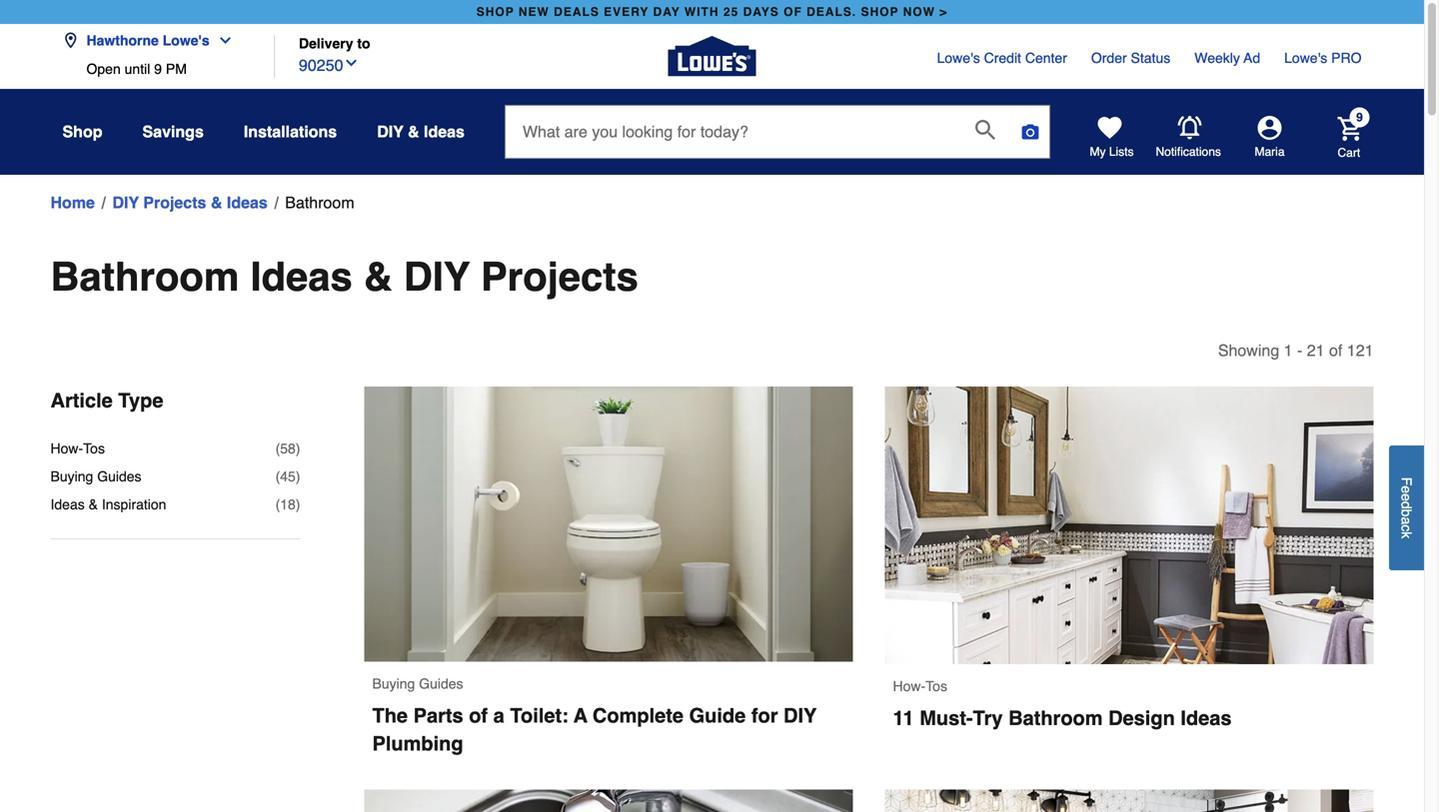 Task type: locate. For each thing, give the bounding box(es) containing it.
1 horizontal spatial buying guides
[[372, 676, 463, 692]]

buying up ideas & inspiration
[[50, 469, 93, 485]]

buying guides
[[50, 469, 141, 485], [372, 676, 463, 692]]

( down 45 at bottom
[[275, 497, 280, 513]]

of inside the parts of a toilet: a complete guide for diy plumbing
[[469, 705, 488, 728]]

3 ( from the top
[[275, 497, 280, 513]]

1 vertical spatial buying guides
[[372, 676, 463, 692]]

diy inside the parts of a toilet: a complete guide for diy plumbing
[[784, 705, 817, 728]]

1 ) from the top
[[296, 441, 300, 457]]

-
[[1297, 341, 1303, 360]]

0 horizontal spatial tos
[[83, 441, 105, 457]]

0 horizontal spatial buying guides
[[50, 469, 141, 485]]

open until 9 pm
[[86, 61, 187, 77]]

& inside 'button'
[[408, 122, 419, 141]]

1 vertical spatial projects
[[481, 254, 639, 300]]

order
[[1091, 50, 1127, 66]]

0 vertical spatial how-
[[50, 441, 83, 457]]

a
[[1399, 517, 1415, 525], [493, 705, 505, 728]]

1 horizontal spatial how-tos
[[893, 679, 948, 695]]

lowe's left pro
[[1285, 50, 1328, 66]]

2 vertical spatial )
[[296, 497, 300, 513]]

1 vertical spatial how-tos
[[893, 679, 948, 695]]

every
[[604, 5, 649, 19]]

1 horizontal spatial of
[[1329, 341, 1343, 360]]

2 ) from the top
[[296, 469, 300, 485]]

a inside the parts of a toilet: a complete guide for diy plumbing
[[493, 705, 505, 728]]

0 vertical spatial buying guides
[[50, 469, 141, 485]]

camera image
[[1020, 122, 1040, 142]]

&
[[408, 122, 419, 141], [211, 193, 222, 212], [364, 254, 393, 300], [89, 497, 98, 513]]

of
[[1329, 341, 1343, 360], [469, 705, 488, 728]]

1
[[1284, 341, 1293, 360]]

0 horizontal spatial shop
[[476, 5, 514, 19]]

1 vertical spatial of
[[469, 705, 488, 728]]

0 vertical spatial 9
[[154, 61, 162, 77]]

ideas inside 'button'
[[424, 122, 465, 141]]

buying
[[50, 469, 93, 485], [372, 676, 415, 692]]

tos for (
[[83, 441, 105, 457]]

0 horizontal spatial a
[[493, 705, 505, 728]]

>
[[940, 5, 948, 19]]

1 horizontal spatial guides
[[419, 676, 463, 692]]

of
[[784, 5, 802, 19]]

shop
[[62, 122, 102, 141]]

shop
[[476, 5, 514, 19], [861, 5, 899, 19]]

status
[[1131, 50, 1171, 66]]

weekly ad link
[[1195, 48, 1261, 68]]

0 horizontal spatial lowe's
[[163, 32, 210, 48]]

0 vertical spatial tos
[[83, 441, 105, 457]]

delivery
[[299, 35, 353, 51]]

maria button
[[1222, 116, 1318, 160]]

) up "18" on the bottom left
[[296, 469, 300, 485]]

diy projects & ideas link
[[112, 191, 268, 215]]

( up ( 45 )
[[275, 441, 280, 457]]

design
[[1109, 707, 1175, 730]]

buying guides up the parts
[[372, 676, 463, 692]]

tos
[[83, 441, 105, 457], [926, 679, 948, 695]]

1 vertical spatial )
[[296, 469, 300, 485]]

2 horizontal spatial lowe's
[[1285, 50, 1328, 66]]

chevron down image
[[210, 32, 234, 48]]

cart
[[1338, 146, 1361, 160]]

how-tos
[[50, 441, 105, 457], [893, 679, 948, 695]]

lowe's home improvement notification center image
[[1178, 116, 1202, 140]]

0 horizontal spatial of
[[469, 705, 488, 728]]

9 up cart
[[1357, 110, 1363, 124]]

( 18 )
[[275, 497, 300, 513]]

0 vertical spatial guides
[[97, 469, 141, 485]]

plumbing
[[372, 733, 463, 756]]

how- for 11 must-try bathroom design ideas
[[893, 679, 926, 695]]

e up b
[[1399, 494, 1415, 502]]

tos up must-
[[926, 679, 948, 695]]

bathroom right try
[[1009, 707, 1103, 730]]

0 vertical spatial projects
[[143, 193, 206, 212]]

complete
[[593, 705, 684, 728]]

how-
[[50, 441, 83, 457], [893, 679, 926, 695]]

9 left pm
[[154, 61, 162, 77]]

bathroom down installations button
[[285, 193, 354, 212]]

Search Query text field
[[506, 106, 960, 158]]

article
[[50, 389, 113, 412]]

shop left new on the left
[[476, 5, 514, 19]]

1 vertical spatial tos
[[926, 679, 948, 695]]

1 vertical spatial guides
[[419, 676, 463, 692]]

open
[[86, 61, 121, 77]]

0 horizontal spatial bathroom
[[50, 254, 239, 300]]

1 horizontal spatial shop
[[861, 5, 899, 19]]

1 vertical spatial bathroom
[[50, 254, 239, 300]]

1 vertical spatial (
[[275, 469, 280, 485]]

how-tos up 11
[[893, 679, 948, 695]]

1 vertical spatial buying
[[372, 676, 415, 692]]

58
[[280, 441, 296, 457]]

bathroom for bathroom
[[285, 193, 354, 212]]

1 vertical spatial a
[[493, 705, 505, 728]]

showing
[[1218, 341, 1280, 360]]

lowe's up pm
[[163, 32, 210, 48]]

0 vertical spatial )
[[296, 441, 300, 457]]

1 horizontal spatial tos
[[926, 679, 948, 695]]

) for ( 45 )
[[296, 469, 300, 485]]

e
[[1399, 486, 1415, 494], [1399, 494, 1415, 502]]

ideas & inspiration
[[50, 497, 166, 513]]

0 vertical spatial of
[[1329, 341, 1343, 360]]

article type
[[50, 389, 163, 412]]

a left toilet:
[[493, 705, 505, 728]]

1 horizontal spatial buying
[[372, 676, 415, 692]]

2 horizontal spatial bathroom
[[1009, 707, 1103, 730]]

ideas
[[424, 122, 465, 141], [227, 193, 268, 212], [250, 254, 353, 300], [50, 497, 85, 513], [1181, 707, 1232, 730]]

a white toilet in a alcove of a bathroom with white walls and medium brown wood floors. image
[[364, 387, 853, 662]]

f
[[1399, 477, 1415, 486]]

( up "18" on the bottom left
[[275, 469, 280, 485]]

1 vertical spatial 9
[[1357, 110, 1363, 124]]

0 horizontal spatial how-tos
[[50, 441, 105, 457]]

lowe's left credit
[[937, 50, 980, 66]]

2 ( from the top
[[275, 469, 280, 485]]

9
[[154, 61, 162, 77], [1357, 110, 1363, 124]]

0 vertical spatial buying
[[50, 469, 93, 485]]

1 horizontal spatial a
[[1399, 517, 1415, 525]]

buying for the parts of a toilet: a complete guide for diy plumbing
[[372, 676, 415, 692]]

lowe's home improvement logo image
[[668, 12, 756, 100]]

lowe's for lowe's pro
[[1285, 50, 1328, 66]]

1 vertical spatial how-
[[893, 679, 926, 695]]

of right 21
[[1329, 341, 1343, 360]]

1 horizontal spatial bathroom
[[285, 193, 354, 212]]

18
[[280, 497, 296, 513]]

( for 58
[[275, 441, 280, 457]]

None search field
[[505, 105, 1050, 177]]

) for ( 58 )
[[296, 441, 300, 457]]

the
[[372, 705, 408, 728]]

e up "d"
[[1399, 486, 1415, 494]]

maria
[[1255, 145, 1285, 159]]

(
[[275, 441, 280, 457], [275, 469, 280, 485], [275, 497, 280, 513]]

buying up the
[[372, 676, 415, 692]]

guides up the parts
[[419, 676, 463, 692]]

how- for (
[[50, 441, 83, 457]]

installations
[[244, 122, 337, 141]]

a up the k
[[1399, 517, 1415, 525]]

how-tos for 11 must-try bathroom design ideas
[[893, 679, 948, 695]]

tos down article
[[83, 441, 105, 457]]

0 vertical spatial bathroom
[[285, 193, 354, 212]]

guides up ideas & inspiration
[[97, 469, 141, 485]]

delivery to
[[299, 35, 370, 51]]

( for 18
[[275, 497, 280, 513]]

f e e d b a c k button
[[1389, 446, 1424, 571]]

how- down article
[[50, 441, 83, 457]]

0 vertical spatial (
[[275, 441, 280, 457]]

) up ( 45 )
[[296, 441, 300, 457]]

lowe's
[[163, 32, 210, 48], [937, 50, 980, 66], [1285, 50, 1328, 66]]

) down 45 at bottom
[[296, 497, 300, 513]]

a inside button
[[1399, 517, 1415, 525]]

center
[[1025, 50, 1067, 66]]

how-tos down article
[[50, 441, 105, 457]]

2 vertical spatial (
[[275, 497, 280, 513]]

diy inside 'button'
[[377, 122, 404, 141]]

lowe's home improvement cart image
[[1338, 117, 1362, 141]]

1 horizontal spatial projects
[[481, 254, 639, 300]]

1 ( from the top
[[275, 441, 280, 457]]

0 horizontal spatial buying
[[50, 469, 93, 485]]

of right the parts
[[469, 705, 488, 728]]

0 vertical spatial a
[[1399, 517, 1415, 525]]

buying guides up ideas & inspiration
[[50, 469, 141, 485]]

lowe's inside button
[[163, 32, 210, 48]]

bathroom
[[285, 193, 354, 212], [50, 254, 239, 300], [1009, 707, 1103, 730]]

0 horizontal spatial guides
[[97, 469, 141, 485]]

3 ) from the top
[[296, 497, 300, 513]]

1 horizontal spatial how-
[[893, 679, 926, 695]]

21
[[1307, 341, 1325, 360]]

guides
[[97, 469, 141, 485], [419, 676, 463, 692]]

0 horizontal spatial how-
[[50, 441, 83, 457]]

diy
[[377, 122, 404, 141], [112, 193, 139, 212], [404, 254, 470, 300], [784, 705, 817, 728]]

savings
[[142, 122, 204, 141]]

0 vertical spatial how-tos
[[50, 441, 105, 457]]

shop new deals every day with 25 days of deals. shop now >
[[476, 5, 948, 19]]

shop left now
[[861, 5, 899, 19]]

1 horizontal spatial lowe's
[[937, 50, 980, 66]]

bathroom down diy projects & ideas link
[[50, 254, 239, 300]]

how- up 11
[[893, 679, 926, 695]]

pm
[[166, 61, 187, 77]]



Task type: vqa. For each thing, say whether or not it's contained in the screenshot.
the Open
yes



Task type: describe. For each thing, give the bounding box(es) containing it.
( 45 )
[[275, 469, 300, 485]]

a large bathroom with a glass door shower and white shower tile. image
[[885, 790, 1374, 813]]

bathroom button
[[285, 191, 354, 215]]

credit
[[984, 50, 1021, 66]]

lowe's pro link
[[1285, 48, 1362, 68]]

location image
[[62, 32, 78, 48]]

25
[[724, 5, 739, 19]]

home link
[[50, 191, 95, 215]]

diy & ideas
[[377, 122, 465, 141]]

savings button
[[142, 114, 204, 150]]

days
[[743, 5, 779, 19]]

try
[[973, 707, 1003, 730]]

remodeled bathroom with bath vanities and marble countertops. image
[[885, 387, 1374, 665]]

deals
[[554, 5, 600, 19]]

deals.
[[807, 5, 857, 19]]

0 horizontal spatial projects
[[143, 193, 206, 212]]

guides for the parts of a toilet: a complete guide for diy plumbing
[[419, 676, 463, 692]]

installations button
[[244, 114, 337, 150]]

guides for (
[[97, 469, 141, 485]]

1 e from the top
[[1399, 486, 1415, 494]]

90250
[[299, 56, 343, 75]]

now
[[903, 5, 936, 19]]

to
[[357, 35, 370, 51]]

with
[[685, 5, 719, 19]]

11 must-try bathroom design ideas
[[893, 707, 1232, 730]]

guide
[[689, 705, 746, 728]]

hawthorne lowe's
[[86, 32, 210, 48]]

lowe's pro
[[1285, 50, 1362, 66]]

( 58 )
[[275, 441, 300, 457]]

2 vertical spatial bathroom
[[1009, 707, 1103, 730]]

buying guides for (
[[50, 469, 141, 485]]

0 horizontal spatial 9
[[154, 61, 162, 77]]

diy projects & ideas
[[112, 193, 268, 212]]

tos for 11 must-try bathroom design ideas
[[926, 679, 948, 695]]

hawthorne
[[86, 32, 159, 48]]

hawthorne lowe's button
[[62, 20, 242, 61]]

b
[[1399, 509, 1415, 517]]

d
[[1399, 502, 1415, 509]]

lowe's credit center
[[937, 50, 1067, 66]]

notifications
[[1156, 145, 1221, 159]]

a
[[574, 705, 587, 728]]

must-
[[920, 707, 973, 730]]

11
[[893, 707, 914, 730]]

ad
[[1244, 50, 1261, 66]]

weekly
[[1195, 50, 1240, 66]]

showing 1 - 21 of 121
[[1218, 341, 1374, 360]]

order status
[[1091, 50, 1171, 66]]

chevron down image
[[343, 55, 359, 71]]

90250 button
[[299, 52, 359, 78]]

new
[[519, 5, 550, 19]]

until
[[125, 61, 150, 77]]

for
[[751, 705, 778, 728]]

my lists
[[1090, 145, 1134, 159]]

c
[[1399, 525, 1415, 532]]

diy & ideas button
[[377, 114, 465, 150]]

how-tos for (
[[50, 441, 105, 457]]

bathroom for bathroom ideas & diy projects
[[50, 254, 239, 300]]

121
[[1347, 341, 1374, 360]]

inspiration
[[102, 497, 166, 513]]

2 shop from the left
[[861, 5, 899, 19]]

bathroom ideas & diy projects
[[50, 254, 639, 300]]

1 shop from the left
[[476, 5, 514, 19]]

f e e d b a c k
[[1399, 477, 1415, 539]]

buying guides for the parts of a toilet: a complete guide for diy plumbing
[[372, 676, 463, 692]]

home
[[50, 193, 95, 212]]

order status link
[[1091, 48, 1171, 68]]

( for 45
[[275, 469, 280, 485]]

search image
[[976, 120, 996, 140]]

shop new deals every day with 25 days of deals. shop now > link
[[472, 0, 952, 24]]

my
[[1090, 145, 1106, 159]]

my lists link
[[1090, 116, 1134, 160]]

type
[[118, 389, 163, 412]]

2 e from the top
[[1399, 494, 1415, 502]]

a person cleaning the kitchen sink. image
[[364, 790, 853, 813]]

lists
[[1109, 145, 1134, 159]]

weekly ad
[[1195, 50, 1261, 66]]

buying for (
[[50, 469, 93, 485]]

toilet:
[[510, 705, 569, 728]]

1 horizontal spatial 9
[[1357, 110, 1363, 124]]

45
[[280, 469, 296, 485]]

k
[[1399, 532, 1415, 539]]

the parts of a toilet: a complete guide for diy plumbing
[[372, 705, 822, 756]]

pro
[[1332, 50, 1362, 66]]

lowe's for lowe's credit center
[[937, 50, 980, 66]]

day
[[653, 5, 680, 19]]

shop button
[[62, 114, 102, 150]]

) for ( 18 )
[[296, 497, 300, 513]]

lowe's credit center link
[[937, 48, 1067, 68]]

lowe's home improvement lists image
[[1098, 116, 1122, 140]]

parts
[[413, 705, 463, 728]]



